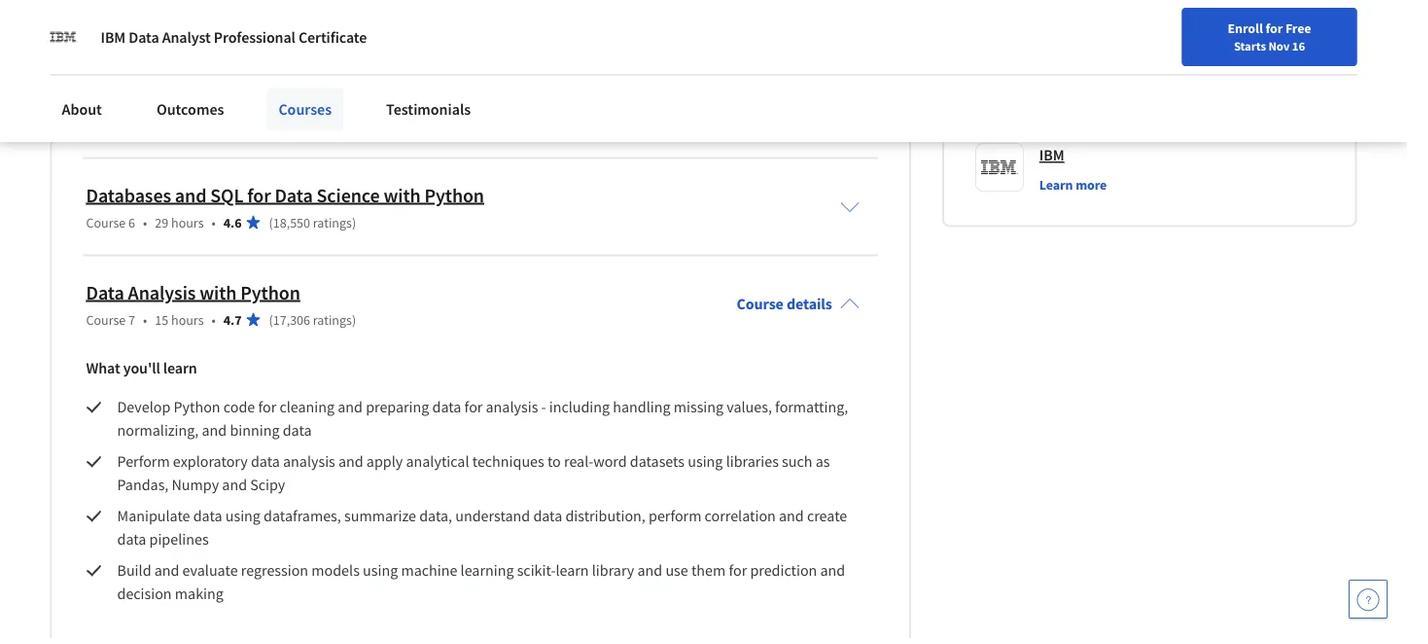Task type: vqa. For each thing, say whether or not it's contained in the screenshot.
the bottommost the Education
no



Task type: describe. For each thing, give the bounding box(es) containing it.
4.5
[[217, 116, 235, 134]]

data inside perform exploratory data analysis and apply analytical techniques to real-word datasets using libraries such as pandas, numpy and scipy
[[251, 452, 280, 471]]

python project for data science
[[86, 86, 345, 110]]

perform exploratory data analysis and apply analytical techniques to real-word datasets using libraries such as pandas, numpy and scipy
[[117, 452, 834, 495]]

33,855
[[273, 19, 310, 36]]

pandas,
[[117, 475, 169, 495]]

making
[[175, 584, 224, 604]]

( for 18,550
[[269, 214, 273, 231]]

databases and sql for data science with python link
[[86, 183, 485, 207]]

0 vertical spatial science
[[282, 86, 345, 110]]

course for course details
[[737, 294, 784, 314]]

professional
[[214, 27, 296, 47]]

libraries
[[726, 452, 779, 471]]

databases
[[86, 183, 171, 207]]

testimonials link
[[375, 88, 483, 130]]

correlation
[[705, 506, 776, 526]]

data up course 7 • 15 hours •
[[86, 280, 124, 304]]

course details button
[[721, 267, 876, 341]]

course for course 7 • 15 hours •
[[86, 311, 126, 328]]

python up course 5
[[86, 86, 146, 110]]

and inside manipulate data using dataframes, summarize data, understand data distribution, perform correlation and create data pipelines
[[779, 506, 804, 526]]

hours right 8 at the top left
[[165, 116, 197, 134]]

enroll for free starts nov 16
[[1228, 19, 1312, 54]]

) for 18,550 ratings
[[352, 214, 356, 231]]

for inside enroll for free starts nov 16
[[1266, 19, 1284, 37]]

real-
[[564, 452, 594, 471]]

distribution,
[[566, 506, 646, 526]]

5
[[129, 116, 135, 134]]

evaluate
[[183, 561, 238, 580]]

data,
[[420, 506, 453, 526]]

( 18,550 ratings )
[[269, 214, 356, 231]]

pipelines
[[149, 530, 209, 549]]

for right sql
[[247, 183, 271, 207]]

including
[[549, 397, 610, 417]]

starts
[[1235, 38, 1267, 54]]

data down numpy
[[193, 506, 222, 526]]

data up 18,550
[[275, 183, 313, 207]]

learn inside build and evaluate regression models using machine learning scikit-learn library and use them for prediction and decision making
[[556, 561, 589, 580]]

16
[[1293, 38, 1306, 54]]

models
[[312, 561, 360, 580]]

normalizing,
[[117, 421, 199, 440]]

ibm link
[[1040, 143, 1065, 167]]

data up the 3,684
[[240, 86, 278, 110]]

course for course 6 • 29 hours •
[[86, 214, 126, 231]]

prediction
[[751, 561, 818, 580]]

7
[[129, 311, 135, 328]]

course 7 • 15 hours •
[[86, 311, 216, 328]]

8 hours •
[[155, 116, 209, 134]]

values,
[[727, 397, 772, 417]]

and right 'cleaning'
[[338, 397, 363, 417]]

-
[[542, 397, 546, 417]]

using inside build and evaluate regression models using machine learning scikit-learn library and use them for prediction and decision making
[[363, 561, 398, 580]]

data down 'cleaning'
[[283, 421, 312, 440]]

help center image
[[1357, 588, 1381, 611]]

manipulate
[[117, 506, 190, 526]]

( for 33,855
[[269, 19, 273, 36]]

testimonials
[[386, 99, 471, 119]]

course left 4 on the top of the page
[[86, 19, 126, 36]]

course for course 5
[[86, 116, 126, 134]]

enroll
[[1228, 19, 1264, 37]]

ibm image
[[50, 23, 77, 51]]

outcomes link
[[145, 88, 236, 130]]

ibm for ibm data analyst professional certificate
[[101, 27, 126, 47]]

learn more
[[1040, 176, 1107, 193]]

hours for 25
[[171, 19, 204, 36]]

scipy
[[250, 475, 285, 495]]

course 6 • 29 hours •
[[86, 214, 216, 231]]

datasets
[[630, 452, 685, 471]]

• left the 4.5
[[205, 116, 209, 134]]

details
[[787, 294, 833, 314]]

python up 17,306
[[241, 280, 300, 304]]

courses link
[[267, 88, 344, 130]]

ratings for 33,855 ratings
[[313, 19, 352, 36]]

techniques
[[473, 452, 545, 471]]

perform
[[649, 506, 702, 526]]

data up build
[[117, 530, 146, 549]]

what
[[86, 358, 120, 378]]

library
[[592, 561, 635, 580]]

for up the 4.5
[[213, 86, 236, 110]]

4.6 for course 6 • 29 hours •
[[224, 214, 242, 231]]

( 33,855 ratings )
[[269, 19, 356, 36]]

python inside develop python code for cleaning and preparing data for analysis - including handling missing values, formatting, normalizing, and binning data
[[174, 397, 220, 417]]

apply
[[367, 452, 403, 471]]

nov
[[1269, 38, 1291, 54]]

project
[[150, 86, 209, 110]]

data down to
[[534, 506, 563, 526]]

certificate
[[299, 27, 367, 47]]

word
[[594, 452, 627, 471]]

handling
[[613, 397, 671, 417]]

( for 3,684
[[262, 116, 266, 134]]

machine
[[401, 561, 458, 580]]

for up "techniques"
[[465, 397, 483, 417]]

data right preparing
[[433, 397, 462, 417]]

build and evaluate regression models using machine learning scikit-learn library and use them for prediction and decision making
[[117, 561, 849, 604]]

data analysis with python link
[[86, 280, 300, 304]]

ibm data analyst professional certificate
[[101, 27, 367, 47]]

25
[[155, 19, 169, 36]]

course details
[[737, 294, 833, 314]]

( 17,306 ratings )
[[269, 311, 356, 328]]

build
[[117, 561, 151, 580]]

use
[[666, 561, 689, 580]]

cleaning
[[280, 397, 335, 417]]



Task type: locate. For each thing, give the bounding box(es) containing it.
learn right you'll
[[163, 358, 197, 378]]

1 horizontal spatial using
[[363, 561, 398, 580]]

python left code
[[174, 397, 220, 417]]

missing
[[674, 397, 724, 417]]

) right 18,550
[[352, 214, 356, 231]]

analysis
[[486, 397, 538, 417], [283, 452, 335, 471]]

17,306
[[273, 311, 310, 328]]

analysis inside develop python code for cleaning and preparing data for analysis - including handling missing values, formatting, normalizing, and binning data
[[486, 397, 538, 417]]

0 vertical spatial learn
[[163, 358, 197, 378]]

1 horizontal spatial ibm
[[1040, 145, 1065, 165]]

science up the ( 3,684 ratings )
[[282, 86, 345, 110]]

numpy
[[172, 475, 219, 495]]

more
[[1076, 176, 1107, 193]]

and left scipy
[[222, 475, 247, 495]]

• down sql
[[212, 214, 216, 231]]

summarize
[[344, 506, 416, 526]]

( for 17,306
[[269, 311, 273, 328]]

for inside build and evaluate regression models using machine learning scikit-learn library and use them for prediction and decision making
[[729, 561, 747, 580]]

1 vertical spatial using
[[225, 506, 261, 526]]

course 5
[[86, 116, 135, 134]]

outcomes
[[157, 99, 224, 119]]

(
[[269, 19, 273, 36], [262, 116, 266, 134], [269, 214, 273, 231], [269, 311, 273, 328]]

8
[[155, 116, 162, 134]]

as
[[816, 452, 830, 471]]

0 horizontal spatial with
[[200, 280, 237, 304]]

create
[[807, 506, 848, 526]]

about
[[62, 99, 102, 119]]

ibm left 4 on the top of the page
[[101, 27, 126, 47]]

1 horizontal spatial analysis
[[486, 397, 538, 417]]

develop
[[117, 397, 171, 417]]

ratings for 18,550 ratings
[[313, 214, 352, 231]]

for right them on the bottom of page
[[729, 561, 747, 580]]

and left apply
[[339, 452, 364, 471]]

0 horizontal spatial analysis
[[283, 452, 335, 471]]

perform
[[117, 452, 170, 471]]

( down 'databases and sql for data science with python'
[[269, 214, 273, 231]]

course left the details
[[737, 294, 784, 314]]

1 horizontal spatial learn
[[556, 561, 589, 580]]

with up 4.7
[[200, 280, 237, 304]]

0 vertical spatial with
[[384, 183, 421, 207]]

course inside dropdown button
[[737, 294, 784, 314]]

ratings right the 3,684
[[300, 116, 339, 134]]

• right "analyst"
[[212, 19, 216, 36]]

and left use
[[638, 561, 663, 580]]

and up decision
[[154, 561, 179, 580]]

• right the 7
[[143, 311, 147, 328]]

4.6
[[224, 19, 242, 36], [224, 214, 242, 231]]

analysis
[[128, 280, 196, 304]]

3,684
[[266, 116, 297, 134]]

course left the 7
[[86, 311, 126, 328]]

hours for 15
[[171, 311, 204, 328]]

1 vertical spatial analysis
[[283, 452, 335, 471]]

to
[[548, 452, 561, 471]]

0 horizontal spatial using
[[225, 506, 261, 526]]

using inside manipulate data using dataframes, summarize data, understand data distribution, perform correlation and create data pipelines
[[225, 506, 261, 526]]

ratings
[[313, 19, 352, 36], [300, 116, 339, 134], [313, 214, 352, 231], [313, 311, 352, 328]]

• right 4 on the top of the page
[[143, 19, 147, 36]]

4.7
[[224, 311, 242, 328]]

hours right 25
[[171, 19, 204, 36]]

course left 6
[[86, 214, 126, 231]]

python down testimonials
[[425, 183, 485, 207]]

using inside perform exploratory data analysis and apply analytical techniques to real-word datasets using libraries such as pandas, numpy and scipy
[[688, 452, 723, 471]]

sql
[[210, 183, 244, 207]]

1 horizontal spatial with
[[384, 183, 421, 207]]

learn more button
[[1040, 175, 1107, 194]]

what you'll learn
[[86, 358, 197, 378]]

( 3,684 ratings )
[[262, 116, 343, 134]]

•
[[143, 19, 147, 36], [212, 19, 216, 36], [205, 116, 209, 134], [143, 214, 147, 231], [212, 214, 216, 231], [143, 311, 147, 328], [212, 311, 216, 328]]

them
[[692, 561, 726, 580]]

scikit-
[[517, 561, 556, 580]]

databases and sql for data science with python
[[86, 183, 485, 207]]

python
[[86, 86, 146, 110], [425, 183, 485, 207], [241, 280, 300, 304], [174, 397, 220, 417]]

science up ( 18,550 ratings ) at left
[[317, 183, 380, 207]]

analysis up scipy
[[283, 452, 335, 471]]

you'll
[[123, 358, 160, 378]]

dataframes,
[[264, 506, 341, 526]]

ratings right 33,855
[[313, 19, 352, 36]]

2 4.6 from the top
[[224, 214, 242, 231]]

exploratory
[[173, 452, 248, 471]]

code
[[224, 397, 255, 417]]

and left sql
[[175, 183, 207, 207]]

0 vertical spatial using
[[688, 452, 723, 471]]

analysis left -
[[486, 397, 538, 417]]

for up binning
[[258, 397, 277, 417]]

with
[[384, 183, 421, 207], [200, 280, 237, 304]]

4.6 down sql
[[224, 214, 242, 231]]

0 vertical spatial analysis
[[486, 397, 538, 417]]

1 vertical spatial learn
[[556, 561, 589, 580]]

learn
[[1040, 176, 1074, 193]]

15
[[155, 311, 169, 328]]

4
[[129, 19, 135, 36]]

and left create
[[779, 506, 804, 526]]

1 vertical spatial science
[[317, 183, 380, 207]]

course
[[86, 19, 126, 36], [86, 116, 126, 134], [86, 214, 126, 231], [737, 294, 784, 314], [86, 311, 126, 328]]

hours
[[171, 19, 204, 36], [165, 116, 197, 134], [171, 214, 204, 231], [171, 311, 204, 328]]

and
[[175, 183, 207, 207], [338, 397, 363, 417], [202, 421, 227, 440], [339, 452, 364, 471], [222, 475, 247, 495], [779, 506, 804, 526], [154, 561, 179, 580], [638, 561, 663, 580], [821, 561, 846, 580]]

such
[[782, 452, 813, 471]]

ibm
[[101, 27, 126, 47], [1040, 145, 1065, 165]]

• right 6
[[143, 214, 147, 231]]

using right models in the bottom of the page
[[363, 561, 398, 580]]

) right courses
[[339, 116, 343, 134]]

) right 33,855
[[352, 19, 356, 36]]

data analysis with python
[[86, 280, 300, 304]]

manipulate data using dataframes, summarize data, understand data distribution, perform correlation and create data pipelines
[[117, 506, 851, 549]]

learn left library
[[556, 561, 589, 580]]

for up the nov
[[1266, 19, 1284, 37]]

ibm for ibm
[[1040, 145, 1065, 165]]

understand
[[456, 506, 530, 526]]

ibm up learn
[[1040, 145, 1065, 165]]

binning
[[230, 421, 280, 440]]

develop python code for cleaning and preparing data for analysis - including handling missing values, formatting, normalizing, and binning data
[[117, 397, 852, 440]]

analysis inside perform exploratory data analysis and apply analytical techniques to real-word datasets using libraries such as pandas, numpy and scipy
[[283, 452, 335, 471]]

4.6 for course 4 • 25 hours •
[[224, 19, 242, 36]]

using down scipy
[[225, 506, 261, 526]]

ratings right 17,306
[[313, 311, 352, 328]]

course 4 • 25 hours •
[[86, 19, 216, 36]]

1 vertical spatial with
[[200, 280, 237, 304]]

1 vertical spatial ibm
[[1040, 145, 1065, 165]]

ratings right 18,550
[[313, 214, 352, 231]]

science
[[282, 86, 345, 110], [317, 183, 380, 207]]

courses
[[279, 99, 332, 119]]

0 horizontal spatial learn
[[163, 358, 197, 378]]

preparing
[[366, 397, 429, 417]]

4.6 right "analyst"
[[224, 19, 242, 36]]

analyst
[[162, 27, 211, 47]]

) for 33,855 ratings
[[352, 19, 356, 36]]

)
[[352, 19, 356, 36], [339, 116, 343, 134], [352, 214, 356, 231], [352, 311, 356, 328]]

1 vertical spatial 4.6
[[224, 214, 242, 231]]

course left 5 at the left of page
[[86, 116, 126, 134]]

( right 4.7
[[269, 311, 273, 328]]

and up exploratory
[[202, 421, 227, 440]]

0 horizontal spatial ibm
[[101, 27, 126, 47]]

data up scipy
[[251, 452, 280, 471]]

data left "analyst"
[[129, 27, 159, 47]]

data
[[433, 397, 462, 417], [283, 421, 312, 440], [251, 452, 280, 471], [193, 506, 222, 526], [534, 506, 563, 526], [117, 530, 146, 549]]

• left 4.7
[[212, 311, 216, 328]]

about link
[[50, 88, 114, 130]]

0 vertical spatial 4.6
[[224, 19, 242, 36]]

None search field
[[277, 12, 598, 51]]

1 4.6 from the top
[[224, 19, 242, 36]]

2 horizontal spatial using
[[688, 452, 723, 471]]

( left "certificate"
[[269, 19, 273, 36]]

2 vertical spatial using
[[363, 561, 398, 580]]

6
[[129, 214, 135, 231]]

18,550
[[273, 214, 310, 231]]

formatting,
[[776, 397, 849, 417]]

using left libraries
[[688, 452, 723, 471]]

) for 3,684 ratings
[[339, 116, 343, 134]]

( right the 4.5
[[262, 116, 266, 134]]

menu item
[[1000, 19, 1125, 83]]

learn
[[163, 358, 197, 378], [556, 561, 589, 580]]

ratings for 17,306 ratings
[[313, 311, 352, 328]]

) right 17,306
[[352, 311, 356, 328]]

0 vertical spatial ibm
[[101, 27, 126, 47]]

for
[[1266, 19, 1284, 37], [213, 86, 236, 110], [247, 183, 271, 207], [258, 397, 277, 417], [465, 397, 483, 417], [729, 561, 747, 580]]

hours right 15
[[171, 311, 204, 328]]

ratings for 3,684 ratings
[[300, 116, 339, 134]]

coursera image
[[23, 16, 147, 47]]

with down testimonials
[[384, 183, 421, 207]]

) for 17,306 ratings
[[352, 311, 356, 328]]

and right "prediction"
[[821, 561, 846, 580]]

python project for data science link
[[86, 86, 345, 110]]

hours for 29
[[171, 214, 204, 231]]

hours right 29
[[171, 214, 204, 231]]



